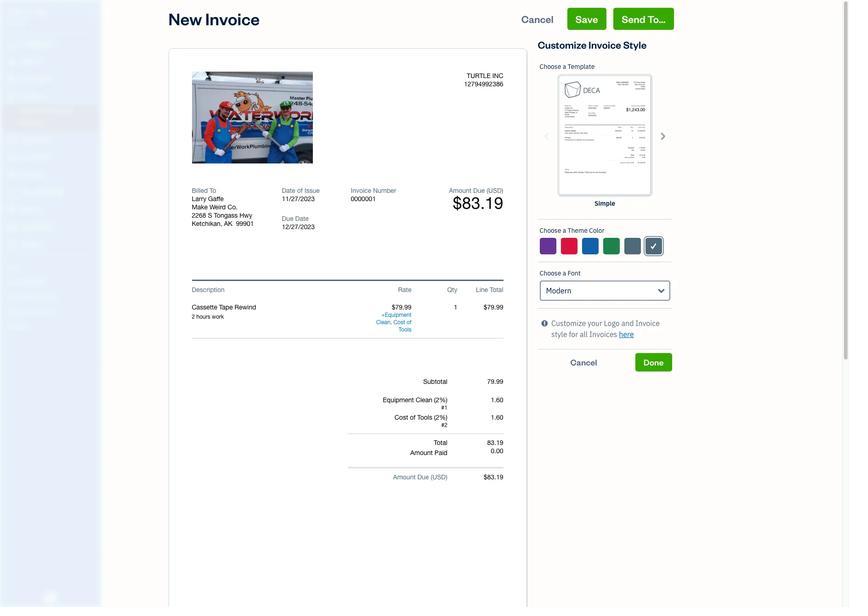 Task type: describe. For each thing, give the bounding box(es) containing it.
invoices
[[590, 330, 617, 339]]

simple
[[595, 199, 615, 208]]

invoice number
[[351, 187, 396, 194]]

bank connections image
[[7, 308, 98, 315]]

clean for equipment clean
[[376, 319, 390, 326]]

here link
[[619, 330, 634, 339]]

custom image
[[649, 241, 658, 252]]

paid
[[435, 449, 448, 457]]

total amount paid
[[410, 439, 448, 457]]

choose for choose a template
[[540, 62, 561, 71]]

theme
[[568, 227, 588, 235]]

equipment for equipment clean (2%) # 1 cost of tools (2%) # 2
[[383, 397, 414, 404]]

settings image
[[7, 323, 98, 330]]

due date 12/27/2023
[[282, 215, 315, 231]]

choose a font element
[[538, 262, 672, 309]]

Line Total (USD) text field
[[483, 304, 503, 311]]

of inside ", cost of tools"
[[407, 319, 412, 326]]

done button
[[635, 353, 672, 372]]

delete image
[[231, 114, 275, 123]]

co.
[[228, 204, 238, 211]]

larry
[[192, 195, 206, 203]]

tongass
[[214, 212, 238, 219]]

modern
[[546, 286, 571, 295]]

equipment for equipment clean
[[385, 312, 412, 318]]

client image
[[6, 57, 17, 67]]

12794992386
[[464, 80, 503, 88]]

s
[[208, 212, 212, 219]]

12/27/2023 button
[[282, 223, 337, 231]]

cost inside equipment clean (2%) # 1 cost of tools (2%) # 2
[[395, 414, 408, 421]]

new invoice
[[168, 8, 260, 29]]

main element
[[0, 0, 124, 608]]

your
[[588, 319, 602, 328]]

estimate image
[[6, 75, 17, 84]]

Enter an Item Description text field
[[192, 313, 366, 321]]

template
[[568, 62, 595, 71]]

due inside due date 12/27/2023
[[282, 215, 293, 222]]

choose a font
[[540, 269, 581, 278]]

tools inside ", cost of tools"
[[399, 327, 412, 333]]

amount due ( usd ) $83.19
[[449, 187, 503, 213]]

of inside equipment clean (2%) # 1 cost of tools (2%) # 2
[[410, 414, 416, 421]]

equipment clean
[[376, 312, 412, 326]]

amount for amount due ( usd ) $83.19
[[449, 187, 472, 194]]

chart image
[[6, 223, 17, 232]]

79.99
[[487, 378, 503, 386]]

Issue date in MM/DD/YYYY format text field
[[282, 195, 337, 203]]

make
[[192, 204, 208, 211]]

to...
[[648, 12, 666, 25]]

image
[[254, 114, 275, 123]]

2 # from the top
[[441, 422, 444, 429]]

+
[[382, 312, 385, 318]]

customize invoice style
[[538, 38, 647, 51]]

larry gaffe make weird co. 2268 s tongass hwy ketchikan, ak  99901
[[192, 195, 254, 227]]

1 vertical spatial $83.19
[[484, 474, 503, 481]]

turtle for turtle inc 12794992386
[[467, 72, 491, 80]]

1 horizontal spatial total
[[490, 286, 503, 294]]

2 (2%) from the top
[[434, 414, 448, 421]]

invoice inside customize your logo and invoice style for all invoices
[[636, 319, 660, 328]]

Item Rate (USD) text field
[[391, 304, 412, 311]]

style
[[551, 330, 567, 339]]

choose a template
[[540, 62, 595, 71]]

amount inside total amount paid
[[410, 449, 433, 457]]

amount due ( usd )
[[393, 474, 448, 481]]

date of issue
[[282, 187, 320, 194]]

exclamationcircle image
[[542, 318, 548, 329]]

qty
[[447, 286, 457, 294]]

0 vertical spatial of
[[297, 187, 303, 194]]

amount for amount due ( usd )
[[393, 474, 416, 481]]

Item Quantity text field
[[444, 304, 457, 311]]

and
[[622, 319, 634, 328]]

12/27/2023
[[282, 223, 315, 231]]

choose a theme color
[[540, 227, 605, 235]]

inc for turtle inc owner
[[35, 8, 48, 17]]

billed
[[192, 187, 208, 194]]

issue
[[305, 187, 320, 194]]

83.19 0.00
[[487, 439, 503, 455]]

2268
[[192, 212, 206, 219]]

0 vertical spatial date
[[282, 187, 295, 194]]

a for font
[[563, 269, 566, 278]]

font
[[568, 269, 581, 278]]

customize your logo and invoice style for all invoices
[[551, 319, 660, 339]]

due for amount due ( usd )
[[417, 474, 429, 481]]

turtle inc 12794992386
[[464, 72, 503, 88]]

delete
[[231, 114, 253, 123]]

all
[[580, 330, 588, 339]]

gaffe
[[208, 195, 224, 203]]

Enter an Invoice # text field
[[351, 195, 377, 203]]

hwy
[[240, 212, 252, 219]]

customize for customize your logo and invoice style for all invoices
[[551, 319, 586, 328]]

line total
[[476, 286, 503, 294]]

choose a theme color element
[[537, 220, 673, 262]]

payment image
[[6, 136, 17, 145]]

equipment clean (2%) # 1 cost of tools (2%) # 2
[[383, 397, 448, 429]]

0 vertical spatial cancel button
[[513, 8, 562, 30]]

$83.19 inside "amount due ( usd ) $83.19"
[[453, 193, 503, 213]]



Task type: locate. For each thing, give the bounding box(es) containing it.
1 vertical spatial a
[[563, 227, 566, 235]]

1 vertical spatial (2%)
[[434, 414, 448, 421]]

tools up total amount paid
[[417, 414, 432, 421]]

0 vertical spatial cancel
[[522, 12, 554, 25]]

ketchikan,
[[192, 220, 222, 227]]

clean down +
[[376, 319, 390, 326]]

# up the '2'
[[441, 405, 444, 411]]

0 vertical spatial due
[[473, 187, 485, 194]]

due
[[473, 187, 485, 194], [282, 215, 293, 222], [417, 474, 429, 481]]

items and services image
[[7, 293, 98, 301]]

1 vertical spatial usd
[[433, 474, 446, 481]]

Enter an Item Name text field
[[192, 303, 366, 312]]

turtle inside turtle inc 12794992386
[[467, 72, 491, 80]]

2
[[444, 422, 448, 429]]

subtotal
[[423, 378, 448, 386]]

0 vertical spatial 1.60
[[491, 397, 503, 404]]

1 1.60 from the top
[[491, 397, 503, 404]]

turtle
[[7, 8, 34, 17], [467, 72, 491, 80]]

description
[[192, 286, 225, 294]]

0 vertical spatial cost
[[394, 319, 405, 326]]

) inside "amount due ( usd ) $83.19"
[[502, 187, 503, 194]]

1 vertical spatial total
[[434, 439, 448, 447]]

0 vertical spatial a
[[563, 62, 566, 71]]

usd
[[488, 187, 502, 194], [433, 474, 446, 481]]

a left font
[[563, 269, 566, 278]]

date
[[282, 187, 295, 194], [295, 215, 309, 222]]

0 vertical spatial equipment
[[385, 312, 412, 318]]

customize up the choose a template
[[538, 38, 587, 51]]

1 vertical spatial tools
[[417, 414, 432, 421]]

( for amount due ( usd )
[[431, 474, 433, 481]]

team members image
[[7, 278, 98, 286]]

1 vertical spatial cost
[[395, 414, 408, 421]]

0 vertical spatial turtle
[[7, 8, 34, 17]]

1 vertical spatial cancel button
[[538, 353, 630, 372]]

1
[[444, 405, 448, 411]]

( for amount due ( usd ) $83.19
[[487, 187, 488, 194]]

2 horizontal spatial due
[[473, 187, 485, 194]]

0 vertical spatial usd
[[488, 187, 502, 194]]

customize up the for
[[551, 319, 586, 328]]

done
[[644, 357, 664, 368]]

Font field
[[540, 281, 670, 301]]

timer image
[[6, 188, 17, 197]]

1 vertical spatial inc
[[492, 72, 503, 80]]

tools inside equipment clean (2%) # 1 cost of tools (2%) # 2
[[417, 414, 432, 421]]

turtle up owner
[[7, 8, 34, 17]]

invoice image
[[6, 92, 17, 102]]

3 choose from the top
[[540, 269, 561, 278]]

amount
[[449, 187, 472, 194], [410, 449, 433, 457], [393, 474, 416, 481]]

)
[[502, 187, 503, 194], [446, 474, 448, 481]]

0 vertical spatial )
[[502, 187, 503, 194]]

a left the theme
[[563, 227, 566, 235]]

due for amount due ( usd ) $83.19
[[473, 187, 485, 194]]

total inside total amount paid
[[434, 439, 448, 447]]

inc inside turtle inc owner
[[35, 8, 48, 17]]

send
[[622, 12, 646, 25]]

1 vertical spatial equipment
[[383, 397, 414, 404]]

clean
[[376, 319, 390, 326], [416, 397, 432, 404]]

2 choose from the top
[[540, 227, 561, 235]]

total right line
[[490, 286, 503, 294]]

1 vertical spatial date
[[295, 215, 309, 222]]

date inside due date 12/27/2023
[[295, 215, 309, 222]]

$83.19
[[453, 193, 503, 213], [484, 474, 503, 481]]

0 horizontal spatial cancel
[[522, 12, 554, 25]]

usd for amount due ( usd )
[[433, 474, 446, 481]]

cost
[[394, 319, 405, 326], [395, 414, 408, 421]]

1.60 down 79.99
[[491, 397, 503, 404]]

cancel button
[[513, 8, 562, 30], [538, 353, 630, 372]]

a left template
[[563, 62, 566, 71]]

invoice
[[205, 8, 260, 29], [589, 38, 621, 51], [351, 187, 371, 194], [636, 319, 660, 328]]

1 horizontal spatial usd
[[488, 187, 502, 194]]

(2%) up "1"
[[434, 397, 448, 404]]

0 vertical spatial total
[[490, 286, 503, 294]]

0 vertical spatial customize
[[538, 38, 587, 51]]

( inside "amount due ( usd ) $83.19"
[[487, 187, 488, 194]]

2 1.60 from the top
[[491, 414, 503, 421]]

0 horizontal spatial due
[[282, 215, 293, 222]]

usd for amount due ( usd ) $83.19
[[488, 187, 502, 194]]

0.00
[[491, 448, 503, 455]]

clean inside equipment clean (2%) # 1 cost of tools (2%) # 2
[[416, 397, 432, 404]]

1 choose from the top
[[540, 62, 561, 71]]

1 vertical spatial customize
[[551, 319, 586, 328]]

clean for equipment clean (2%) # 1 cost of tools (2%) # 2
[[416, 397, 432, 404]]

total up paid
[[434, 439, 448, 447]]

0 vertical spatial #
[[441, 405, 444, 411]]

inc inside turtle inc 12794992386
[[492, 72, 503, 80]]

save
[[576, 12, 598, 25]]

1 vertical spatial cancel
[[570, 357, 597, 368]]

1 horizontal spatial due
[[417, 474, 429, 481]]

1 horizontal spatial clean
[[416, 397, 432, 404]]

of left the issue
[[297, 187, 303, 194]]

1 horizontal spatial cancel
[[570, 357, 597, 368]]

number
[[373, 187, 396, 194]]

2 a from the top
[[563, 227, 566, 235]]

0 horizontal spatial clean
[[376, 319, 390, 326]]

1 horizontal spatial turtle
[[467, 72, 491, 80]]

2 vertical spatial due
[[417, 474, 429, 481]]

choose for choose a theme color
[[540, 227, 561, 235]]

of
[[297, 187, 303, 194], [407, 319, 412, 326], [410, 414, 416, 421]]

rate
[[398, 286, 412, 294]]

logo
[[604, 319, 620, 328]]

1 horizontal spatial inc
[[492, 72, 503, 80]]

customize for customize invoice style
[[538, 38, 587, 51]]

tools
[[399, 327, 412, 333], [417, 414, 432, 421]]

clean down "subtotal"
[[416, 397, 432, 404]]

1 horizontal spatial (
[[487, 187, 488, 194]]

83.19
[[487, 439, 503, 447]]

(2%) up the '2'
[[434, 414, 448, 421]]

1 vertical spatial (
[[431, 474, 433, 481]]

freshbooks image
[[43, 593, 58, 604]]

#
[[441, 405, 444, 411], [441, 422, 444, 429]]

1 (2%) from the top
[[434, 397, 448, 404]]

(2%)
[[434, 397, 448, 404], [434, 414, 448, 421]]

cancel
[[522, 12, 554, 25], [570, 357, 597, 368]]

apps image
[[7, 264, 98, 271]]

2 vertical spatial amount
[[393, 474, 416, 481]]

choose left the theme
[[540, 227, 561, 235]]

turtle inc owner
[[7, 8, 48, 25]]

1.60
[[491, 397, 503, 404], [491, 414, 503, 421]]

total
[[490, 286, 503, 294], [434, 439, 448, 447]]

0 horizontal spatial usd
[[433, 474, 446, 481]]

1 a from the top
[[563, 62, 566, 71]]

tools down equipment clean
[[399, 327, 412, 333]]

here
[[619, 330, 634, 339]]

owner
[[7, 18, 24, 25]]

0 vertical spatial $83.19
[[453, 193, 503, 213]]

1 vertical spatial 1.60
[[491, 414, 503, 421]]

0 horizontal spatial tools
[[399, 327, 412, 333]]

0 horizontal spatial turtle
[[7, 8, 34, 17]]

1 # from the top
[[441, 405, 444, 411]]

1 vertical spatial turtle
[[467, 72, 491, 80]]

0 horizontal spatial )
[[446, 474, 448, 481]]

2 vertical spatial choose
[[540, 269, 561, 278]]

choose a template element
[[538, 56, 672, 220]]

, cost of tools
[[390, 319, 412, 333]]

inc
[[35, 8, 48, 17], [492, 72, 503, 80]]

amount inside "amount due ( usd ) $83.19"
[[449, 187, 472, 194]]

project image
[[6, 170, 17, 180]]

clean inside equipment clean
[[376, 319, 390, 326]]

style
[[623, 38, 647, 51]]

1 horizontal spatial )
[[502, 187, 503, 194]]

1 vertical spatial of
[[407, 319, 412, 326]]

new
[[168, 8, 202, 29]]

a
[[563, 62, 566, 71], [563, 227, 566, 235], [563, 269, 566, 278]]

a for template
[[563, 62, 566, 71]]

,
[[390, 319, 392, 326]]

to
[[210, 187, 216, 194]]

# down "1"
[[441, 422, 444, 429]]

due inside "amount due ( usd ) $83.19"
[[473, 187, 485, 194]]

equipment inside equipment clean (2%) # 1 cost of tools (2%) # 2
[[383, 397, 414, 404]]

0 horizontal spatial (
[[431, 474, 433, 481]]

equipment
[[385, 312, 412, 318], [383, 397, 414, 404]]

money image
[[6, 205, 17, 215]]

0 vertical spatial (2%)
[[434, 397, 448, 404]]

equipment inside equipment clean
[[385, 312, 412, 318]]

choose left template
[[540, 62, 561, 71]]

0 vertical spatial (
[[487, 187, 488, 194]]

cost inside ", cost of tools"
[[394, 319, 405, 326]]

turtle up 12794992386
[[467, 72, 491, 80]]

customize inside customize your logo and invoice style for all invoices
[[551, 319, 586, 328]]

billed to
[[192, 187, 216, 194]]

weird
[[209, 204, 226, 211]]

dashboard image
[[6, 40, 17, 49]]

report image
[[6, 240, 17, 250]]

) for amount due ( usd ) $83.19
[[502, 187, 503, 194]]

for
[[569, 330, 578, 339]]

customize
[[538, 38, 587, 51], [551, 319, 586, 328]]

1 vertical spatial clean
[[416, 397, 432, 404]]

usd inside "amount due ( usd ) $83.19"
[[488, 187, 502, 194]]

1 vertical spatial due
[[282, 215, 293, 222]]

99901
[[236, 220, 254, 227]]

previous image
[[542, 131, 553, 141]]

expense image
[[6, 153, 17, 162]]

date up 12/27/2023
[[295, 215, 309, 222]]

choose for choose a font
[[540, 269, 561, 278]]

2 vertical spatial a
[[563, 269, 566, 278]]

color
[[589, 227, 605, 235]]

of up total amount paid
[[410, 414, 416, 421]]

0 vertical spatial tools
[[399, 327, 412, 333]]

turtle for turtle inc owner
[[7, 8, 34, 17]]

line
[[476, 286, 488, 294]]

1 horizontal spatial tools
[[417, 414, 432, 421]]

choose
[[540, 62, 561, 71], [540, 227, 561, 235], [540, 269, 561, 278]]

send to... button
[[614, 8, 674, 30]]

(
[[487, 187, 488, 194], [431, 474, 433, 481]]

1 vertical spatial amount
[[410, 449, 433, 457]]

choose inside "element"
[[540, 269, 561, 278]]

2 vertical spatial of
[[410, 414, 416, 421]]

send to...
[[622, 12, 666, 25]]

0 horizontal spatial total
[[434, 439, 448, 447]]

0 vertical spatial amount
[[449, 187, 472, 194]]

next image
[[657, 131, 668, 141]]

1.60 up 83.19
[[491, 414, 503, 421]]

a inside "element"
[[563, 269, 566, 278]]

) for amount due ( usd )
[[446, 474, 448, 481]]

turtle inside turtle inc owner
[[7, 8, 34, 17]]

1 vertical spatial #
[[441, 422, 444, 429]]

1 vertical spatial )
[[446, 474, 448, 481]]

0 horizontal spatial inc
[[35, 8, 48, 17]]

0 vertical spatial choose
[[540, 62, 561, 71]]

3 a from the top
[[563, 269, 566, 278]]

save button
[[567, 8, 606, 30]]

0 vertical spatial inc
[[35, 8, 48, 17]]

inc for turtle inc 12794992386
[[492, 72, 503, 80]]

date up 'issue date in mm/dd/yyyy format' text box
[[282, 187, 295, 194]]

choose up modern
[[540, 269, 561, 278]]

1 vertical spatial choose
[[540, 227, 561, 235]]

0 vertical spatial clean
[[376, 319, 390, 326]]

a for theme
[[563, 227, 566, 235]]

of down item rate (usd) text field
[[407, 319, 412, 326]]



Task type: vqa. For each thing, say whether or not it's contained in the screenshot.
payments.
no



